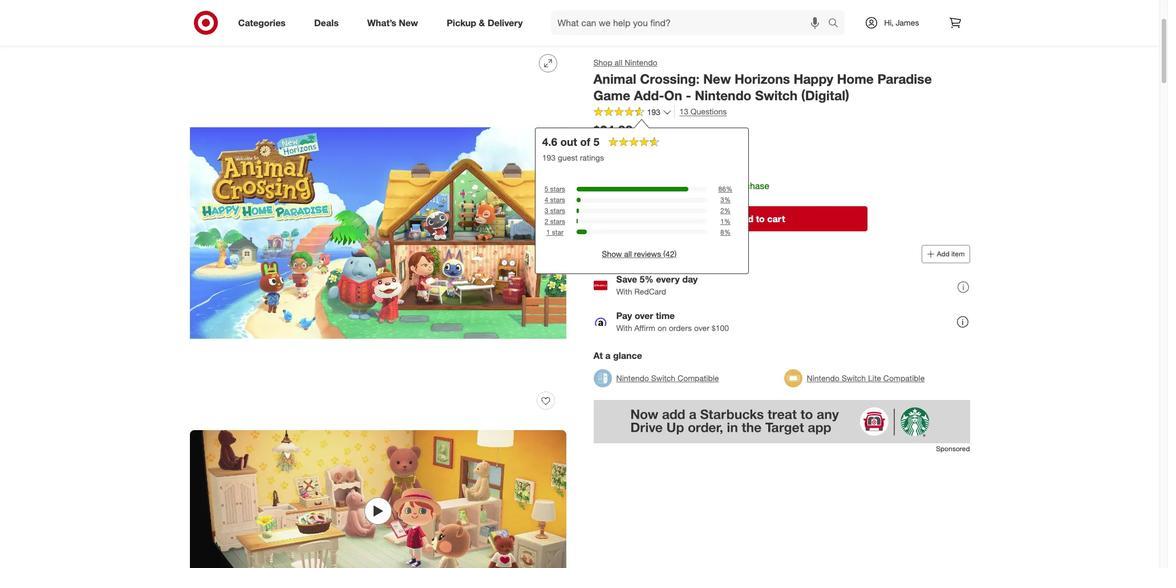Task type: locate. For each thing, give the bounding box(es) containing it.
&
[[479, 17, 485, 28]]

sponsored
[[936, 445, 970, 453]]

nintendo
[[274, 23, 307, 33], [340, 23, 373, 33], [625, 58, 657, 67], [695, 87, 752, 103], [616, 373, 649, 383], [807, 373, 839, 383]]

3 down 4
[[544, 206, 548, 215]]

% up 3 %
[[726, 185, 733, 194]]

compatible down orders
[[678, 373, 719, 383]]

2 up 1 star
[[544, 217, 548, 226]]

5%
[[640, 274, 654, 285]]

with down pay
[[616, 324, 632, 333]]

0 vertical spatial 3
[[720, 196, 724, 204]]

% down 3 %
[[724, 206, 731, 215]]

193 down 4.6 at the top left of page
[[542, 153, 556, 163]]

new up questions at right top
[[703, 71, 731, 87]]

4 stars
[[544, 196, 565, 204]]

with inside the pay over time with affirm on orders over $100
[[616, 324, 632, 333]]

star
[[552, 228, 563, 236]]

switch inside shop all nintendo animal crossing: new horizons happy home paradise game add-on - nintendo switch (digital)
[[755, 87, 798, 103]]

13
[[679, 107, 688, 117]]

/ right the video games link
[[269, 23, 272, 33]]

4 stars from the top
[[550, 217, 565, 226]]

1 left the star
[[546, 228, 550, 236]]

save 5% every day with redcard
[[616, 274, 698, 297]]

86
[[718, 185, 726, 194]]

on
[[658, 324, 667, 333]]

What can we help you find? suggestions appear below search field
[[551, 10, 831, 35]]

image gallery element
[[190, 45, 566, 569]]

0 horizontal spatial all
[[615, 58, 622, 67]]

games right video
[[241, 23, 267, 33]]

1 horizontal spatial games
[[402, 23, 427, 33]]

1 horizontal spatial add
[[937, 250, 950, 258]]

1 vertical spatial with
[[616, 324, 632, 333]]

by
[[674, 180, 683, 192]]

1 vertical spatial 1
[[546, 228, 550, 236]]

193
[[647, 107, 660, 117], [542, 153, 556, 163]]

stars for 2 stars
[[550, 217, 565, 226]]

3 %
[[720, 196, 731, 204]]

3
[[720, 196, 724, 204], [544, 206, 548, 215]]

0 vertical spatial 2
[[720, 206, 724, 215]]

1 vertical spatial 3
[[544, 206, 548, 215]]

1 vertical spatial 193
[[542, 153, 556, 163]]

0 horizontal spatial games
[[241, 23, 267, 33]]

1 compatible from the left
[[678, 373, 719, 383]]

1 vertical spatial all
[[624, 249, 632, 259]]

1 vertical spatial advertisement region
[[593, 400, 970, 444]]

day
[[682, 274, 698, 285]]

1 stars from the top
[[550, 185, 565, 194]]

add left the item
[[937, 250, 950, 258]]

game
[[593, 87, 630, 103]]

1 vertical spatial add
[[937, 250, 950, 258]]

0 horizontal spatial compatible
[[678, 373, 719, 383]]

% down 2 %
[[724, 217, 731, 226]]

193 for 193 guest ratings
[[542, 153, 556, 163]]

james
[[896, 18, 919, 27]]

0 vertical spatial 1
[[720, 217, 724, 226]]

hi,
[[884, 18, 893, 27]]

delivery
[[620, 163, 654, 174]]

compatible right lite
[[883, 373, 925, 383]]

193 guest ratings
[[542, 153, 604, 163]]

guest
[[558, 153, 578, 163]]

% up 2 %
[[724, 196, 731, 204]]

86 %
[[718, 185, 733, 194]]

all right "show"
[[624, 249, 632, 259]]

0 vertical spatial over
[[635, 310, 653, 322]]

video games link
[[219, 23, 267, 33]]

target
[[190, 23, 211, 33]]

stars
[[550, 185, 565, 194], [550, 196, 565, 204], [550, 206, 565, 215], [550, 217, 565, 226]]

categories link
[[228, 10, 300, 35]]

video
[[219, 23, 239, 33]]

search
[[823, 18, 851, 29]]

2 stars from the top
[[550, 196, 565, 204]]

search button
[[823, 10, 851, 38]]

0 horizontal spatial add
[[736, 213, 753, 225]]

2 with from the top
[[616, 324, 632, 333]]

stars up 4 stars
[[550, 185, 565, 194]]

over left the $100
[[694, 324, 709, 333]]

1 vertical spatial new
[[703, 71, 731, 87]]

lite
[[868, 373, 881, 383]]

pickup & delivery
[[447, 17, 523, 28]]

% down 1 % on the top
[[724, 228, 731, 236]]

0 vertical spatial new
[[399, 17, 418, 28]]

1 up '8'
[[720, 217, 724, 226]]

0 horizontal spatial /
[[214, 23, 216, 33]]

0 horizontal spatial 193
[[542, 153, 556, 163]]

1 horizontal spatial 5
[[593, 135, 599, 148]]

advertisement region
[[181, 0, 979, 11], [593, 400, 970, 444]]

stars up 3 stars
[[550, 196, 565, 204]]

all for (42)
[[624, 249, 632, 259]]

0 horizontal spatial 5
[[544, 185, 548, 194]]

for
[[648, 248, 659, 260]]

5 up 4
[[544, 185, 548, 194]]

with
[[616, 287, 632, 297], [616, 324, 632, 333]]

2 down 3 %
[[720, 206, 724, 215]]

1 vertical spatial 2
[[544, 217, 548, 226]]

0 vertical spatial 193
[[647, 107, 660, 117]]

stars for 5 stars
[[550, 185, 565, 194]]

time
[[656, 310, 675, 322]]

nintendo switch lite compatible button
[[784, 366, 925, 391]]

1 horizontal spatial /
[[269, 23, 272, 33]]

animal crossing: new horizons happy home paradise game add-on - nintendo switch (digital), 1 of 9 image
[[190, 45, 566, 421]]

compatible
[[678, 373, 719, 383], [883, 373, 925, 383]]

add item button
[[922, 245, 970, 263]]

5 right of
[[593, 135, 599, 148]]

1 with from the top
[[616, 287, 632, 297]]

3 down 86
[[720, 196, 724, 204]]

animal crossing: new horizons happy home paradise game add-on - nintendo switch (digital), 2 of 9, play video image
[[190, 431, 566, 569]]

% for 1
[[724, 217, 731, 226]]

add left to
[[736, 213, 753, 225]]

all for animal
[[615, 58, 622, 67]]

3 stars from the top
[[550, 206, 565, 215]]

0 horizontal spatial 3
[[544, 206, 548, 215]]

1 horizontal spatial 2
[[720, 206, 724, 215]]

193 down add-
[[647, 107, 660, 117]]

nintendo switch lite compatible
[[807, 373, 925, 383]]

sent
[[653, 180, 671, 192]]

add to cart
[[736, 213, 785, 225]]

/ left video
[[214, 23, 216, 33]]

over up the affirm
[[635, 310, 653, 322]]

2 for 2 stars
[[544, 217, 548, 226]]

email delivery
[[593, 163, 654, 174]]

ratings
[[580, 153, 604, 163]]

1 horizontal spatial 3
[[720, 196, 724, 204]]

0 vertical spatial all
[[615, 58, 622, 67]]

with down save
[[616, 287, 632, 297]]

2 horizontal spatial /
[[335, 23, 338, 33]]

stars for 4 stars
[[550, 196, 565, 204]]

games
[[241, 23, 267, 33], [402, 23, 427, 33]]

1 horizontal spatial 1
[[720, 217, 724, 226]]

0 vertical spatial 5
[[593, 135, 599, 148]]

new inside shop all nintendo animal crossing: new horizons happy home paradise game add-on - nintendo switch (digital)
[[703, 71, 731, 87]]

1 horizontal spatial all
[[624, 249, 632, 259]]

2
[[720, 206, 724, 215], [544, 217, 548, 226]]

registries
[[662, 248, 699, 260]]

5 stars
[[544, 185, 565, 194]]

4.6
[[542, 135, 557, 148]]

deals
[[314, 17, 339, 28]]

cart
[[767, 213, 785, 225]]

1 / from the left
[[214, 23, 216, 33]]

games right what's
[[402, 23, 427, 33]]

0 vertical spatial add
[[736, 213, 753, 225]]

nintendo down glance
[[616, 373, 649, 383]]

8 %
[[720, 228, 731, 236]]

stars down 4 stars
[[550, 206, 565, 215]]

1 star
[[546, 228, 563, 236]]

all right shop
[[615, 58, 622, 67]]

email
[[686, 180, 708, 192]]

purchased
[[616, 142, 654, 151]]

5
[[593, 135, 599, 148], [544, 185, 548, 194]]

orders
[[669, 324, 692, 333]]

all inside shop all nintendo animal crossing: new horizons happy home paradise game add-on - nintendo switch (digital)
[[615, 58, 622, 67]]

when
[[593, 142, 614, 151]]

stars up the star
[[550, 217, 565, 226]]

categories
[[238, 17, 286, 28]]

1 horizontal spatial compatible
[[883, 373, 925, 383]]

1 horizontal spatial new
[[703, 71, 731, 87]]

/ right nintendo switch link
[[335, 23, 338, 33]]

0 horizontal spatial 2
[[544, 217, 548, 226]]

all
[[615, 58, 622, 67], [624, 249, 632, 259]]

nintendo up questions at right top
[[695, 87, 752, 103]]

% for 2
[[724, 206, 731, 215]]

new right what's
[[399, 17, 418, 28]]

0 horizontal spatial over
[[635, 310, 653, 322]]

1 games from the left
[[241, 23, 267, 33]]

pay over time with affirm on orders over $100
[[616, 310, 729, 333]]

0 horizontal spatial 1
[[546, 228, 550, 236]]

purchase
[[732, 180, 770, 192]]

switch
[[309, 23, 333, 33], [375, 23, 399, 33], [755, 87, 798, 103], [651, 373, 675, 383], [842, 373, 866, 383]]

0 vertical spatial with
[[616, 287, 632, 297]]

all inside button
[[624, 249, 632, 259]]

1 horizontal spatial 193
[[647, 107, 660, 117]]

hi, james
[[884, 18, 919, 27]]

horizons
[[735, 71, 790, 87]]

%
[[726, 185, 733, 194], [724, 196, 731, 204], [724, 206, 731, 215], [724, 217, 731, 226], [724, 228, 731, 236]]

1 vertical spatial over
[[694, 324, 709, 333]]

over
[[635, 310, 653, 322], [694, 324, 709, 333]]



Task type: describe. For each thing, give the bounding box(es) containing it.
1 for 1 %
[[720, 217, 724, 226]]

$24.88 when purchased online
[[593, 122, 678, 151]]

1 %
[[720, 217, 731, 226]]

nintendo left 'deals'
[[274, 23, 307, 33]]

link
[[637, 180, 651, 192]]

out
[[560, 135, 577, 148]]

$100
[[712, 324, 729, 333]]

eligible
[[616, 248, 646, 260]]

1 vertical spatial 5
[[544, 185, 548, 194]]

stars for 3 stars
[[550, 206, 565, 215]]

2 games from the left
[[402, 23, 427, 33]]

every
[[656, 274, 680, 285]]

2 for 2 %
[[720, 206, 724, 215]]

to
[[756, 213, 765, 225]]

on
[[664, 87, 682, 103]]

target link
[[190, 23, 211, 33]]

2 %
[[720, 206, 731, 215]]

2 compatible from the left
[[883, 373, 925, 383]]

questions
[[690, 107, 727, 117]]

redcard
[[634, 287, 666, 297]]

pickup & delivery link
[[437, 10, 537, 35]]

$24.88
[[593, 122, 633, 138]]

add for add item
[[937, 250, 950, 258]]

1 for 1 star
[[546, 228, 550, 236]]

show all reviews (42)
[[602, 249, 677, 259]]

% for 86
[[726, 185, 733, 194]]

4
[[544, 196, 548, 204]]

% for 8
[[724, 228, 731, 236]]

pickup
[[447, 17, 476, 28]]

download
[[593, 180, 634, 192]]

at a glance
[[593, 350, 642, 361]]

13 questions link
[[674, 106, 727, 119]]

nintendo right 'deals'
[[340, 23, 373, 33]]

shop all nintendo animal crossing: new horizons happy home paradise game add-on - nintendo switch (digital)
[[593, 58, 932, 103]]

1 horizontal spatial over
[[694, 324, 709, 333]]

home
[[837, 71, 874, 87]]

3 stars
[[544, 206, 565, 215]]

shop
[[593, 58, 612, 67]]

nintendo up animal
[[625, 58, 657, 67]]

email
[[593, 163, 618, 174]]

add to cart button
[[654, 206, 867, 231]]

with inside 'save 5% every day with redcard'
[[616, 287, 632, 297]]

2 / from the left
[[269, 23, 272, 33]]

add for add to cart
[[736, 213, 753, 225]]

paradise
[[877, 71, 932, 87]]

0 horizontal spatial new
[[399, 17, 418, 28]]

add item
[[937, 250, 965, 258]]

delivery
[[488, 17, 523, 28]]

pay
[[616, 310, 632, 322]]

show all reviews (42) button
[[602, 249, 677, 260]]

glance
[[613, 350, 642, 361]]

add-
[[634, 87, 664, 103]]

8
[[720, 228, 724, 236]]

what's new link
[[357, 10, 432, 35]]

a
[[605, 350, 611, 361]]

affirm
[[634, 324, 655, 333]]

nintendo switch link
[[274, 23, 333, 33]]

nintendo switch compatible
[[616, 373, 719, 383]]

download link sent by email after purchase
[[593, 180, 770, 192]]

target / video games / nintendo switch / nintendo switch games
[[190, 23, 427, 33]]

what's
[[367, 17, 396, 28]]

0 vertical spatial advertisement region
[[181, 0, 979, 11]]

-
[[686, 87, 691, 103]]

happy
[[794, 71, 833, 87]]

3 for 3 %
[[720, 196, 724, 204]]

online
[[657, 142, 678, 151]]

reviews
[[634, 249, 661, 259]]

3 for 3 stars
[[544, 206, 548, 215]]

item
[[951, 250, 965, 258]]

deals link
[[304, 10, 353, 35]]

animal
[[593, 71, 636, 87]]

nintendo left lite
[[807, 373, 839, 383]]

2 stars
[[544, 217, 565, 226]]

nintendo switch games link
[[340, 23, 427, 33]]

crossing:
[[640, 71, 700, 87]]

nintendo switch compatible button
[[593, 366, 719, 391]]

at
[[593, 350, 603, 361]]

13 questions
[[679, 107, 727, 117]]

193 link
[[593, 106, 672, 120]]

193 for 193
[[647, 107, 660, 117]]

3 / from the left
[[335, 23, 338, 33]]

save
[[616, 274, 637, 285]]

% for 3
[[724, 196, 731, 204]]

(digital)
[[801, 87, 849, 103]]

show
[[602, 249, 622, 259]]



Task type: vqa. For each thing, say whether or not it's contained in the screenshot.
Optical link
no



